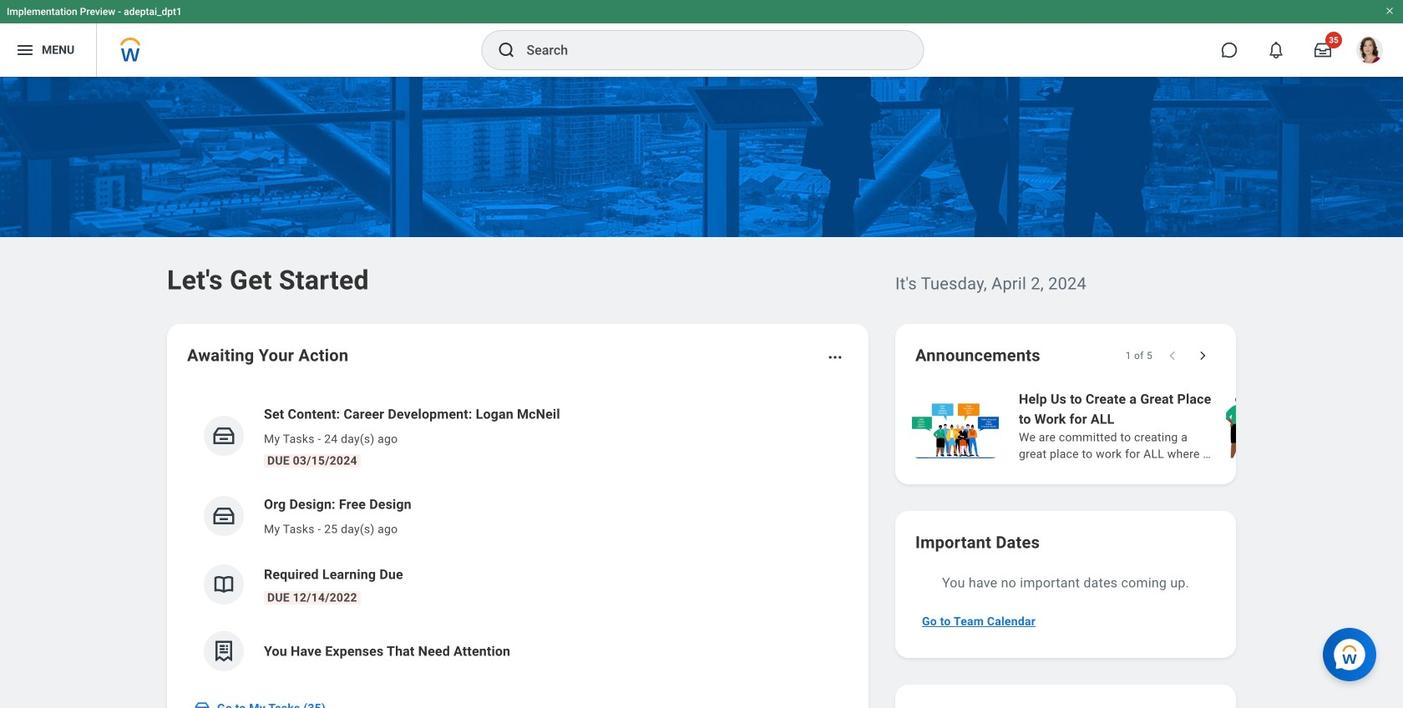 Task type: vqa. For each thing, say whether or not it's contained in the screenshot.
search Image
yes



Task type: describe. For each thing, give the bounding box(es) containing it.
0 horizontal spatial list
[[187, 391, 849, 685]]

1 horizontal spatial list
[[909, 388, 1403, 464]]

0 horizontal spatial inbox image
[[194, 700, 211, 708]]

justify image
[[15, 40, 35, 60]]

inbox large image
[[1315, 42, 1332, 58]]

notifications large image
[[1268, 42, 1285, 58]]

Search Workday  search field
[[527, 32, 889, 69]]



Task type: locate. For each thing, give the bounding box(es) containing it.
inbox image
[[211, 424, 236, 449]]

list
[[909, 388, 1403, 464], [187, 391, 849, 685]]

chevron left small image
[[1165, 348, 1181, 364]]

banner
[[0, 0, 1403, 77]]

chevron right small image
[[1195, 348, 1211, 364]]

book open image
[[211, 572, 236, 597]]

search image
[[497, 40, 517, 60]]

related actions image
[[827, 349, 844, 366]]

1 horizontal spatial inbox image
[[211, 504, 236, 529]]

0 vertical spatial inbox image
[[211, 504, 236, 529]]

close environment banner image
[[1385, 6, 1395, 16]]

dashboard expenses image
[[211, 639, 236, 664]]

inbox image
[[211, 504, 236, 529], [194, 700, 211, 708]]

profile logan mcneil image
[[1357, 37, 1383, 67]]

main content
[[0, 77, 1403, 708]]

1 vertical spatial inbox image
[[194, 700, 211, 708]]

status
[[1126, 349, 1153, 363]]



